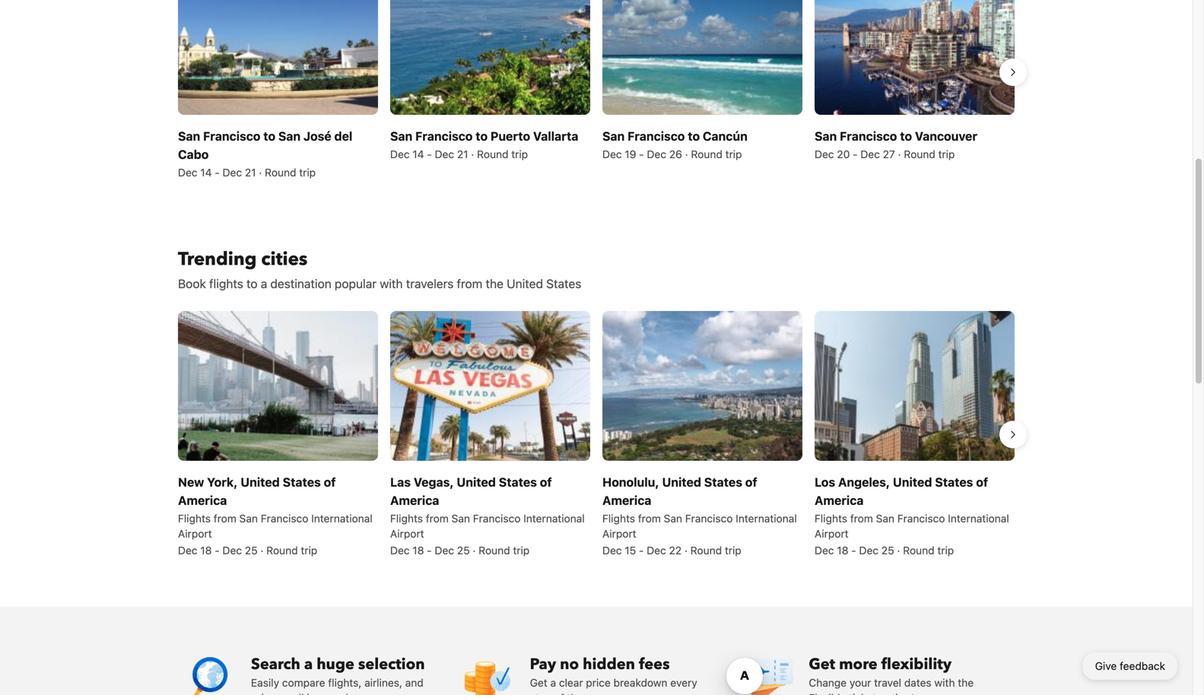 Task type: locate. For each thing, give the bounding box(es) containing it.
round inside the san francisco to san josé del cabo dec 14 - dec 21 · round trip
[[265, 166, 296, 179]]

from
[[457, 276, 483, 291], [214, 512, 236, 525], [426, 512, 449, 525], [638, 512, 661, 525], [850, 512, 873, 525]]

of inside the los angeles, united states of america flights from san francisco international airport dec 18 - dec 25 · round trip
[[976, 475, 988, 490]]

airport
[[178, 528, 212, 540], [390, 528, 424, 540], [603, 528, 637, 540], [815, 528, 849, 540]]

international inside honolulu, united states of america flights from san francisco international airport dec 15 - dec 22 · round trip
[[736, 512, 797, 525]]

1 vertical spatial with
[[935, 677, 955, 689]]

to
[[263, 129, 275, 143], [476, 129, 488, 143], [688, 129, 700, 143], [900, 129, 912, 143], [247, 276, 258, 291]]

a inside pay no hidden fees get a clear price breakdown every step of the way
[[550, 677, 556, 689]]

new york, united states of america image
[[178, 311, 378, 461]]

of inside las vegas, united states of america flights from san francisco international airport dec 18 - dec 25 · round trip
[[540, 475, 552, 490]]

- inside the los angeles, united states of america flights from san francisco international airport dec 18 - dec 25 · round trip
[[852, 544, 856, 557]]

cabo
[[178, 147, 209, 161]]

airport for los angeles, united states of america
[[815, 528, 849, 540]]

more
[[839, 654, 878, 675]]

0 horizontal spatial with
[[380, 276, 403, 291]]

3 25 from the left
[[882, 544, 894, 557]]

to left "cancún"
[[688, 129, 700, 143]]

cities
[[261, 247, 308, 272]]

trip
[[512, 148, 528, 160], [726, 148, 742, 160], [939, 148, 955, 160], [299, 166, 316, 179], [301, 544, 317, 557], [513, 544, 530, 557], [725, 544, 742, 557], [938, 544, 954, 557]]

flights
[[178, 512, 211, 525], [390, 512, 423, 525], [603, 512, 635, 525], [815, 512, 848, 525]]

get up step
[[530, 677, 548, 689]]

of inside honolulu, united states of america flights from san francisco international airport dec 15 - dec 22 · round trip
[[745, 475, 757, 490]]

to inside san francisco to vancouver dec 20 - dec 27 · round trip
[[900, 129, 912, 143]]

0 vertical spatial a
[[261, 276, 267, 291]]

· inside san francisco to cancún dec 19 - dec 26 · round trip
[[685, 148, 688, 160]]

1 horizontal spatial 18
[[413, 544, 424, 557]]

the
[[486, 276, 504, 291], [958, 677, 974, 689], [567, 692, 583, 695]]

america down the los on the right bottom
[[815, 493, 864, 508]]

25 for angeles,
[[882, 544, 894, 557]]

airport inside the los angeles, united states of america flights from san francisco international airport dec 18 - dec 25 · round trip
[[815, 528, 849, 540]]

2 25 from the left
[[457, 544, 470, 557]]

america down las at left bottom
[[390, 493, 439, 508]]

from inside the los angeles, united states of america flights from san francisco international airport dec 18 - dec 25 · round trip
[[850, 512, 873, 525]]

1 vertical spatial get
[[530, 677, 548, 689]]

-
[[427, 148, 432, 160], [639, 148, 644, 160], [853, 148, 858, 160], [215, 166, 220, 179], [215, 544, 220, 557], [427, 544, 432, 557], [639, 544, 644, 557], [852, 544, 856, 557]]

4 international from the left
[[948, 512, 1009, 525]]

francisco inside san francisco to puerto vallarta dec 14 - dec 21 · round trip
[[415, 129, 473, 143]]

step
[[530, 692, 551, 695]]

round inside the los angeles, united states of america flights from san francisco international airport dec 18 - dec 25 · round trip
[[903, 544, 935, 557]]

trip inside the los angeles, united states of america flights from san francisco international airport dec 18 - dec 25 · round trip
[[938, 544, 954, 557]]

of
[[324, 475, 336, 490], [540, 475, 552, 490], [745, 475, 757, 490], [976, 475, 988, 490], [554, 692, 564, 695]]

flights for los angeles, united states of america
[[815, 512, 848, 525]]

2 18 from the left
[[413, 544, 424, 557]]

the inside trending cities book flights to a destination popular with travelers from the united states
[[486, 276, 504, 291]]

states inside the los angeles, united states of america flights from san francisco international airport dec 18 - dec 25 · round trip
[[935, 475, 973, 490]]

0 horizontal spatial 25
[[245, 544, 258, 557]]

· inside honolulu, united states of america flights from san francisco international airport dec 15 - dec 22 · round trip
[[685, 544, 688, 557]]

to for cancún
[[688, 129, 700, 143]]

0 horizontal spatial the
[[486, 276, 504, 291]]

3 international from the left
[[736, 512, 797, 525]]

las vegas, united states of america flights from san francisco international airport dec 18 - dec 25 · round trip
[[390, 475, 585, 557]]

francisco
[[203, 129, 261, 143], [415, 129, 473, 143], [628, 129, 685, 143], [840, 129, 897, 143], [261, 512, 308, 525], [473, 512, 521, 525], [685, 512, 733, 525], [898, 512, 945, 525]]

1 vertical spatial region
[[166, 305, 1027, 565]]

flights inside new york, united states of america flights from san francisco international airport dec 18 - dec 25 · round trip
[[178, 512, 211, 525]]

dates
[[904, 677, 932, 689]]

trip inside san francisco to cancún dec 19 - dec 26 · round trip
[[726, 148, 742, 160]]

way
[[586, 692, 605, 695]]

21
[[457, 148, 468, 160], [245, 166, 256, 179]]

1 flights from the left
[[178, 512, 211, 525]]

to inside the san francisco to san josé del cabo dec 14 - dec 21 · round trip
[[263, 129, 275, 143]]

a for trending
[[261, 276, 267, 291]]

travel
[[874, 677, 902, 689]]

flexible
[[809, 692, 846, 695]]

to for puerto
[[476, 129, 488, 143]]

america for las
[[390, 493, 439, 508]]

a up compare
[[304, 654, 313, 675]]

international inside new york, united states of america flights from san francisco international airport dec 18 - dec 25 · round trip
[[311, 512, 373, 525]]

from inside new york, united states of america flights from san francisco international airport dec 18 - dec 25 · round trip
[[214, 512, 236, 525]]

los
[[815, 475, 836, 490]]

flights up 15
[[603, 512, 635, 525]]

4 airport from the left
[[815, 528, 849, 540]]

fees
[[639, 654, 670, 675]]

flights
[[209, 276, 243, 291]]

2 airport from the left
[[390, 528, 424, 540]]

1 region from the top
[[166, 0, 1027, 186]]

to inside san francisco to puerto vallarta dec 14 - dec 21 · round trip
[[476, 129, 488, 143]]

flights down the new on the bottom left of the page
[[178, 512, 211, 525]]

25 inside las vegas, united states of america flights from san francisco international airport dec 18 - dec 25 · round trip
[[457, 544, 470, 557]]

a up step
[[550, 677, 556, 689]]

to left josé
[[263, 129, 275, 143]]

one
[[318, 692, 337, 695]]

with right popular
[[380, 276, 403, 291]]

from right travelers
[[457, 276, 483, 291]]

give feedback
[[1095, 660, 1166, 673]]

0 vertical spatial 21
[[457, 148, 468, 160]]

3 flights from the left
[[603, 512, 635, 525]]

international for los angeles, united states of america
[[948, 512, 1009, 525]]

·
[[471, 148, 474, 160], [685, 148, 688, 160], [898, 148, 901, 160], [259, 166, 262, 179], [261, 544, 264, 557], [473, 544, 476, 557], [685, 544, 688, 557], [897, 544, 900, 557]]

1 horizontal spatial 25
[[457, 544, 470, 557]]

del
[[334, 129, 353, 143]]

every
[[671, 677, 697, 689]]

3 america from the left
[[603, 493, 652, 508]]

the right travelers
[[486, 276, 504, 291]]

from inside las vegas, united states of america flights from san francisco international airport dec 18 - dec 25 · round trip
[[426, 512, 449, 525]]

1 horizontal spatial the
[[567, 692, 583, 695]]

international
[[311, 512, 373, 525], [524, 512, 585, 525], [736, 512, 797, 525], [948, 512, 1009, 525]]

round inside san francisco to cancún dec 19 - dec 26 · round trip
[[691, 148, 723, 160]]

trip inside las vegas, united states of america flights from san francisco international airport dec 18 - dec 25 · round trip
[[513, 544, 530, 557]]

francisco inside las vegas, united states of america flights from san francisco international airport dec 18 - dec 25 · round trip
[[473, 512, 521, 525]]

america down honolulu,
[[603, 493, 652, 508]]

a
[[261, 276, 267, 291], [304, 654, 313, 675], [550, 677, 556, 689]]

2 flights from the left
[[390, 512, 423, 525]]

pay no hidden fees get a clear price breakdown every step of the way
[[530, 654, 697, 695]]

1 vertical spatial the
[[958, 677, 974, 689]]

all
[[293, 692, 304, 695]]

of for los angeles, united states of america
[[976, 475, 988, 490]]

america inside new york, united states of america flights from san francisco international airport dec 18 - dec 25 · round trip
[[178, 493, 227, 508]]

0 horizontal spatial 21
[[245, 166, 256, 179]]

2 vertical spatial a
[[550, 677, 556, 689]]

18 down vegas,
[[413, 544, 424, 557]]

1 horizontal spatial 21
[[457, 148, 468, 160]]

25 inside new york, united states of america flights from san francisco international airport dec 18 - dec 25 · round trip
[[245, 544, 258, 557]]

0 horizontal spatial 14
[[200, 166, 212, 179]]

selection
[[358, 654, 425, 675]]

1 horizontal spatial with
[[935, 677, 955, 689]]

united inside new york, united states of america flights from san francisco international airport dec 18 - dec 25 · round trip
[[241, 475, 280, 490]]

the down clear
[[567, 692, 583, 695]]

airport down las at left bottom
[[390, 528, 424, 540]]

airport inside honolulu, united states of america flights from san francisco international airport dec 15 - dec 22 · round trip
[[603, 528, 637, 540]]

a inside search a huge selection easily compare flights, airlines, and prices – all in one place
[[304, 654, 313, 675]]

18 down the new on the bottom left of the page
[[200, 544, 212, 557]]

from down york,
[[214, 512, 236, 525]]

international inside las vegas, united states of america flights from san francisco international airport dec 18 - dec 25 · round trip
[[524, 512, 585, 525]]

- inside san francisco to puerto vallarta dec 14 - dec 21 · round trip
[[427, 148, 432, 160]]

0 horizontal spatial 18
[[200, 544, 212, 557]]

states inside honolulu, united states of america flights from san francisco international airport dec 15 - dec 22 · round trip
[[704, 475, 743, 490]]

price
[[586, 677, 611, 689]]

from down honolulu,
[[638, 512, 661, 525]]

honolulu,
[[603, 475, 659, 490]]

25 inside the los angeles, united states of america flights from san francisco international airport dec 18 - dec 25 · round trip
[[882, 544, 894, 557]]

with inside get more flexibility change your travel dates with the flexible ticket option*
[[935, 677, 955, 689]]

18
[[200, 544, 212, 557], [413, 544, 424, 557], [837, 544, 849, 557]]

san inside the los angeles, united states of america flights from san francisco international airport dec 18 - dec 25 · round trip
[[876, 512, 895, 525]]

of for new york, united states of america
[[324, 475, 336, 490]]

1 vertical spatial 14
[[200, 166, 212, 179]]

states inside las vegas, united states of america flights from san francisco international airport dec 18 - dec 25 · round trip
[[499, 475, 537, 490]]

to left 'puerto'
[[476, 129, 488, 143]]

feedback
[[1120, 660, 1166, 673]]

- inside the san francisco to san josé del cabo dec 14 - dec 21 · round trip
[[215, 166, 220, 179]]

get inside pay no hidden fees get a clear price breakdown every step of the way
[[530, 677, 548, 689]]

0 vertical spatial the
[[486, 276, 504, 291]]

1 international from the left
[[311, 512, 373, 525]]

region
[[166, 0, 1027, 186], [166, 305, 1027, 565]]

states
[[546, 276, 582, 291], [283, 475, 321, 490], [499, 475, 537, 490], [704, 475, 743, 490], [935, 475, 973, 490]]

· inside san francisco to vancouver dec 20 - dec 27 · round trip
[[898, 148, 901, 160]]

22
[[669, 544, 682, 557]]

airport for las vegas, united states of america
[[390, 528, 424, 540]]

2 horizontal spatial the
[[958, 677, 974, 689]]

- inside san francisco to vancouver dec 20 - dec 27 · round trip
[[853, 148, 858, 160]]

of inside new york, united states of america flights from san francisco international airport dec 18 - dec 25 · round trip
[[324, 475, 336, 490]]

vancouver
[[915, 129, 978, 143]]

with right dates
[[935, 677, 955, 689]]

2 horizontal spatial 18
[[837, 544, 849, 557]]

1 vertical spatial a
[[304, 654, 313, 675]]

to right flights
[[247, 276, 258, 291]]

2 america from the left
[[390, 493, 439, 508]]

international for new york, united states of america
[[311, 512, 373, 525]]

4 america from the left
[[815, 493, 864, 508]]

united for las vegas, united states of america
[[457, 475, 496, 490]]

- inside new york, united states of america flights from san francisco international airport dec 18 - dec 25 · round trip
[[215, 544, 220, 557]]

21 inside the san francisco to san josé del cabo dec 14 - dec 21 · round trip
[[245, 166, 256, 179]]

to left 'vancouver'
[[900, 129, 912, 143]]

2 region from the top
[[166, 305, 1027, 565]]

0 vertical spatial 14
[[413, 148, 424, 160]]

14
[[413, 148, 424, 160], [200, 166, 212, 179]]

a down cities
[[261, 276, 267, 291]]

round
[[477, 148, 509, 160], [691, 148, 723, 160], [904, 148, 936, 160], [265, 166, 296, 179], [266, 544, 298, 557], [479, 544, 510, 557], [691, 544, 722, 557], [903, 544, 935, 557]]

pay
[[530, 654, 556, 675]]

round inside san francisco to puerto vallarta dec 14 - dec 21 · round trip
[[477, 148, 509, 160]]

with
[[380, 276, 403, 291], [935, 677, 955, 689]]

from for los angeles, united states of america
[[850, 512, 873, 525]]

francisco inside new york, united states of america flights from san francisco international airport dec 18 - dec 25 · round trip
[[261, 512, 308, 525]]

america for los
[[815, 493, 864, 508]]

international for las vegas, united states of america
[[524, 512, 585, 525]]

from down vegas,
[[426, 512, 449, 525]]

get up change
[[809, 654, 835, 675]]

3 18 from the left
[[837, 544, 849, 557]]

3 airport from the left
[[603, 528, 637, 540]]

–
[[284, 692, 290, 695]]

1 airport from the left
[[178, 528, 212, 540]]

book
[[178, 276, 206, 291]]

united
[[507, 276, 543, 291], [241, 475, 280, 490], [457, 475, 496, 490], [662, 475, 701, 490], [893, 475, 932, 490]]

states for los angeles, united states of america
[[935, 475, 973, 490]]

san inside san francisco to cancún dec 19 - dec 26 · round trip
[[603, 129, 625, 143]]

0 horizontal spatial get
[[530, 677, 548, 689]]

0 vertical spatial get
[[809, 654, 835, 675]]

ticket
[[849, 692, 876, 695]]

airport down the los on the right bottom
[[815, 528, 849, 540]]

18 down angeles,
[[837, 544, 849, 557]]

18 inside las vegas, united states of america flights from san francisco international airport dec 18 - dec 25 · round trip
[[413, 544, 424, 557]]

0 horizontal spatial a
[[261, 276, 267, 291]]

18 inside the los angeles, united states of america flights from san francisco international airport dec 18 - dec 25 · round trip
[[837, 544, 849, 557]]

trip inside new york, united states of america flights from san francisco international airport dec 18 - dec 25 · round trip
[[301, 544, 317, 557]]

america down the new on the bottom left of the page
[[178, 493, 227, 508]]

· inside new york, united states of america flights from san francisco international airport dec 18 - dec 25 · round trip
[[261, 544, 264, 557]]

0 vertical spatial with
[[380, 276, 403, 291]]

trip inside honolulu, united states of america flights from san francisco international airport dec 15 - dec 22 · round trip
[[725, 544, 742, 557]]

united for new york, united states of america
[[241, 475, 280, 490]]

a inside trending cities book flights to a destination popular with travelers from the united states
[[261, 276, 267, 291]]

flights inside the los angeles, united states of america flights from san francisco international airport dec 18 - dec 25 · round trip
[[815, 512, 848, 525]]

flights down las at left bottom
[[390, 512, 423, 525]]

dec
[[390, 148, 410, 160], [435, 148, 454, 160], [603, 148, 622, 160], [647, 148, 667, 160], [815, 148, 834, 160], [861, 148, 880, 160], [178, 166, 197, 179], [223, 166, 242, 179], [178, 544, 197, 557], [223, 544, 242, 557], [390, 544, 410, 557], [435, 544, 454, 557], [603, 544, 622, 557], [647, 544, 666, 557], [815, 544, 834, 557], [859, 544, 879, 557]]

25
[[245, 544, 258, 557], [457, 544, 470, 557], [882, 544, 894, 557]]

to for san
[[263, 129, 275, 143]]

0 vertical spatial region
[[166, 0, 1027, 186]]

the right dates
[[958, 677, 974, 689]]

· inside las vegas, united states of america flights from san francisco international airport dec 18 - dec 25 · round trip
[[473, 544, 476, 557]]

18 for las vegas, united states of america
[[413, 544, 424, 557]]

flights down the los on the right bottom
[[815, 512, 848, 525]]

18 inside new york, united states of america flights from san francisco international airport dec 18 - dec 25 · round trip
[[200, 544, 212, 557]]

option*
[[879, 692, 915, 695]]

flights inside las vegas, united states of america flights from san francisco international airport dec 18 - dec 25 · round trip
[[390, 512, 423, 525]]

1 25 from the left
[[245, 544, 258, 557]]

airport up 15
[[603, 528, 637, 540]]

2 international from the left
[[524, 512, 585, 525]]

2 horizontal spatial a
[[550, 677, 556, 689]]

new
[[178, 475, 204, 490]]

round inside honolulu, united states of america flights from san francisco international airport dec 15 - dec 22 · round trip
[[691, 544, 722, 557]]

united inside the los angeles, united states of america flights from san francisco international airport dec 18 - dec 25 · round trip
[[893, 475, 932, 490]]

prices
[[251, 692, 281, 695]]

1 horizontal spatial 14
[[413, 148, 424, 160]]

san francisco to cancún image
[[603, 0, 803, 115]]

united inside las vegas, united states of america flights from san francisco international airport dec 18 - dec 25 · round trip
[[457, 475, 496, 490]]

25 for vegas,
[[457, 544, 470, 557]]

the inside get more flexibility change your travel dates with the flexible ticket option*
[[958, 677, 974, 689]]

in
[[307, 692, 315, 695]]

from down angeles,
[[850, 512, 873, 525]]

san
[[178, 129, 200, 143], [278, 129, 301, 143], [390, 129, 413, 143], [603, 129, 625, 143], [815, 129, 837, 143], [239, 512, 258, 525], [452, 512, 470, 525], [664, 512, 682, 525], [876, 512, 895, 525]]

america
[[178, 493, 227, 508], [390, 493, 439, 508], [603, 493, 652, 508], [815, 493, 864, 508]]

1 america from the left
[[178, 493, 227, 508]]

4 flights from the left
[[815, 512, 848, 525]]

las vegas, united states of america image
[[390, 311, 590, 461]]

1 vertical spatial 21
[[245, 166, 256, 179]]

america inside the los angeles, united states of america flights from san francisco international airport dec 18 - dec 25 · round trip
[[815, 493, 864, 508]]

1 18 from the left
[[200, 544, 212, 557]]

2 vertical spatial the
[[567, 692, 583, 695]]

angeles,
[[838, 475, 890, 490]]

airport down the new on the bottom left of the page
[[178, 528, 212, 540]]

international inside the los angeles, united states of america flights from san francisco international airport dec 18 - dec 25 · round trip
[[948, 512, 1009, 525]]

2 horizontal spatial 25
[[882, 544, 894, 557]]

hidden
[[583, 654, 635, 675]]

- inside las vegas, united states of america flights from san francisco international airport dec 18 - dec 25 · round trip
[[427, 544, 432, 557]]

1 horizontal spatial a
[[304, 654, 313, 675]]

airport inside las vegas, united states of america flights from san francisco international airport dec 18 - dec 25 · round trip
[[390, 528, 424, 540]]

get
[[809, 654, 835, 675], [530, 677, 548, 689]]

1 horizontal spatial get
[[809, 654, 835, 675]]



Task type: vqa. For each thing, say whether or not it's contained in the screenshot.


Task type: describe. For each thing, give the bounding box(es) containing it.
san inside honolulu, united states of america flights from san francisco international airport dec 15 - dec 22 · round trip
[[664, 512, 682, 525]]

15
[[625, 544, 636, 557]]

flights for las vegas, united states of america
[[390, 512, 423, 525]]

vegas,
[[414, 475, 454, 490]]

san francisco to puerto vallarta image
[[390, 0, 590, 115]]

travelers
[[406, 276, 454, 291]]

region containing new york, united states of america
[[166, 305, 1027, 565]]

14 inside the san francisco to san josé del cabo dec 14 - dec 21 · round trip
[[200, 166, 212, 179]]

19
[[625, 148, 636, 160]]

search a huge selection easily compare flights, airlines, and prices – all in one place
[[251, 654, 425, 695]]

york,
[[207, 475, 238, 490]]

· inside san francisco to puerto vallarta dec 14 - dec 21 · round trip
[[471, 148, 474, 160]]

- inside san francisco to cancún dec 19 - dec 26 · round trip
[[639, 148, 644, 160]]

puerto
[[491, 129, 530, 143]]

flexibility
[[882, 654, 952, 675]]

place
[[339, 692, 366, 695]]

trip inside the san francisco to san josé del cabo dec 14 - dec 21 · round trip
[[299, 166, 316, 179]]

of for las vegas, united states of america
[[540, 475, 552, 490]]

america inside honolulu, united states of america flights from san francisco international airport dec 15 - dec 22 · round trip
[[603, 493, 652, 508]]

honolulu, united states of america image
[[603, 311, 803, 461]]

of inside pay no hidden fees get a clear price breakdown every step of the way
[[554, 692, 564, 695]]

· inside the san francisco to san josé del cabo dec 14 - dec 21 · round trip
[[259, 166, 262, 179]]

trending
[[178, 247, 257, 272]]

27
[[883, 148, 895, 160]]

from inside trending cities book flights to a destination popular with travelers from the united states
[[457, 276, 483, 291]]

18 for new york, united states of america
[[200, 544, 212, 557]]

francisco inside the san francisco to san josé del cabo dec 14 - dec 21 · round trip
[[203, 129, 261, 143]]

francisco inside san francisco to cancún dec 19 - dec 26 · round trip
[[628, 129, 685, 143]]

san francisco to san josé del cabo dec 14 - dec 21 · round trip
[[178, 129, 353, 179]]

to for vancouver
[[900, 129, 912, 143]]

america for new
[[178, 493, 227, 508]]

san inside las vegas, united states of america flights from san francisco international airport dec 18 - dec 25 · round trip
[[452, 512, 470, 525]]

trip inside san francisco to puerto vallarta dec 14 - dec 21 · round trip
[[512, 148, 528, 160]]

25 for york,
[[245, 544, 258, 557]]

round inside new york, united states of america flights from san francisco international airport dec 18 - dec 25 · round trip
[[266, 544, 298, 557]]

clear
[[559, 677, 583, 689]]

states for las vegas, united states of america
[[499, 475, 537, 490]]

trending cities book flights to a destination popular with travelers from the united states
[[178, 247, 582, 291]]

get inside get more flexibility change your travel dates with the flexible ticket option*
[[809, 654, 835, 675]]

give feedback button
[[1083, 653, 1178, 680]]

21 inside san francisco to puerto vallarta dec 14 - dec 21 · round trip
[[457, 148, 468, 160]]

breakdown
[[614, 677, 668, 689]]

compare
[[282, 677, 325, 689]]

cancún
[[703, 129, 748, 143]]

search
[[251, 654, 300, 675]]

united for los angeles, united states of america
[[893, 475, 932, 490]]

united inside honolulu, united states of america flights from san francisco international airport dec 15 - dec 22 · round trip
[[662, 475, 701, 490]]

26
[[669, 148, 682, 160]]

san inside san francisco to vancouver dec 20 - dec 27 · round trip
[[815, 129, 837, 143]]

change
[[809, 677, 847, 689]]

round inside las vegas, united states of america flights from san francisco international airport dec 18 - dec 25 · round trip
[[479, 544, 510, 557]]

- inside honolulu, united states of america flights from san francisco international airport dec 15 - dec 22 · round trip
[[639, 544, 644, 557]]

trip inside san francisco to vancouver dec 20 - dec 27 · round trip
[[939, 148, 955, 160]]

destination
[[270, 276, 332, 291]]

18 for los angeles, united states of america
[[837, 544, 849, 557]]

the inside pay no hidden fees get a clear price breakdown every step of the way
[[567, 692, 583, 695]]

and
[[405, 677, 424, 689]]

los angeles, united states of america image
[[815, 311, 1015, 461]]

san francisco to puerto vallarta dec 14 - dec 21 · round trip
[[390, 129, 579, 160]]

a for pay
[[550, 677, 556, 689]]

states for new york, united states of america
[[283, 475, 321, 490]]

give
[[1095, 660, 1117, 673]]

popular
[[335, 276, 377, 291]]

francisco inside the los angeles, united states of america flights from san francisco international airport dec 18 - dec 25 · round trip
[[898, 512, 945, 525]]

from inside honolulu, united states of america flights from san francisco international airport dec 15 - dec 22 · round trip
[[638, 512, 661, 525]]

round inside san francisco to vancouver dec 20 - dec 27 · round trip
[[904, 148, 936, 160]]

san francisco to cancún dec 19 - dec 26 · round trip
[[603, 129, 748, 160]]

20
[[837, 148, 850, 160]]

with inside trending cities book flights to a destination popular with travelers from the united states
[[380, 276, 403, 291]]

flights inside honolulu, united states of america flights from san francisco international airport dec 15 - dec 22 · round trip
[[603, 512, 635, 525]]

san inside new york, united states of america flights from san francisco international airport dec 18 - dec 25 · round trip
[[239, 512, 258, 525]]

from for new york, united states of america
[[214, 512, 236, 525]]

san francisco to san josé del cabo image
[[178, 0, 378, 115]]

· inside the los angeles, united states of america flights from san francisco international airport dec 18 - dec 25 · round trip
[[897, 544, 900, 557]]

honolulu, united states of america flights from san francisco international airport dec 15 - dec 22 · round trip
[[603, 475, 797, 557]]

new york, united states of america flights from san francisco international airport dec 18 - dec 25 · round trip
[[178, 475, 373, 557]]

francisco inside honolulu, united states of america flights from san francisco international airport dec 15 - dec 22 · round trip
[[685, 512, 733, 525]]

huge
[[317, 654, 354, 675]]

los angeles, united states of america flights from san francisco international airport dec 18 - dec 25 · round trip
[[815, 475, 1009, 557]]

francisco inside san francisco to vancouver dec 20 - dec 27 · round trip
[[840, 129, 897, 143]]

airlines,
[[365, 677, 402, 689]]

flights for new york, united states of america
[[178, 512, 211, 525]]

states inside trending cities book flights to a destination popular with travelers from the united states
[[546, 276, 582, 291]]

san inside san francisco to puerto vallarta dec 14 - dec 21 · round trip
[[390, 129, 413, 143]]

josé
[[304, 129, 331, 143]]

san francisco to vancouver image
[[815, 0, 1015, 115]]

to inside trending cities book flights to a destination popular with travelers from the united states
[[247, 276, 258, 291]]

san francisco to vancouver dec 20 - dec 27 · round trip
[[815, 129, 978, 160]]

get more flexibility change your travel dates with the flexible ticket option*
[[809, 654, 974, 695]]

no
[[560, 654, 579, 675]]

region containing san francisco to san josé del cabo
[[166, 0, 1027, 186]]

las
[[390, 475, 411, 490]]

vallarta
[[533, 129, 579, 143]]

from for las vegas, united states of america
[[426, 512, 449, 525]]

easily
[[251, 677, 279, 689]]

14 inside san francisco to puerto vallarta dec 14 - dec 21 · round trip
[[413, 148, 424, 160]]

flights,
[[328, 677, 362, 689]]

your
[[850, 677, 871, 689]]

united inside trending cities book flights to a destination popular with travelers from the united states
[[507, 276, 543, 291]]

airport for new york, united states of america
[[178, 528, 212, 540]]



